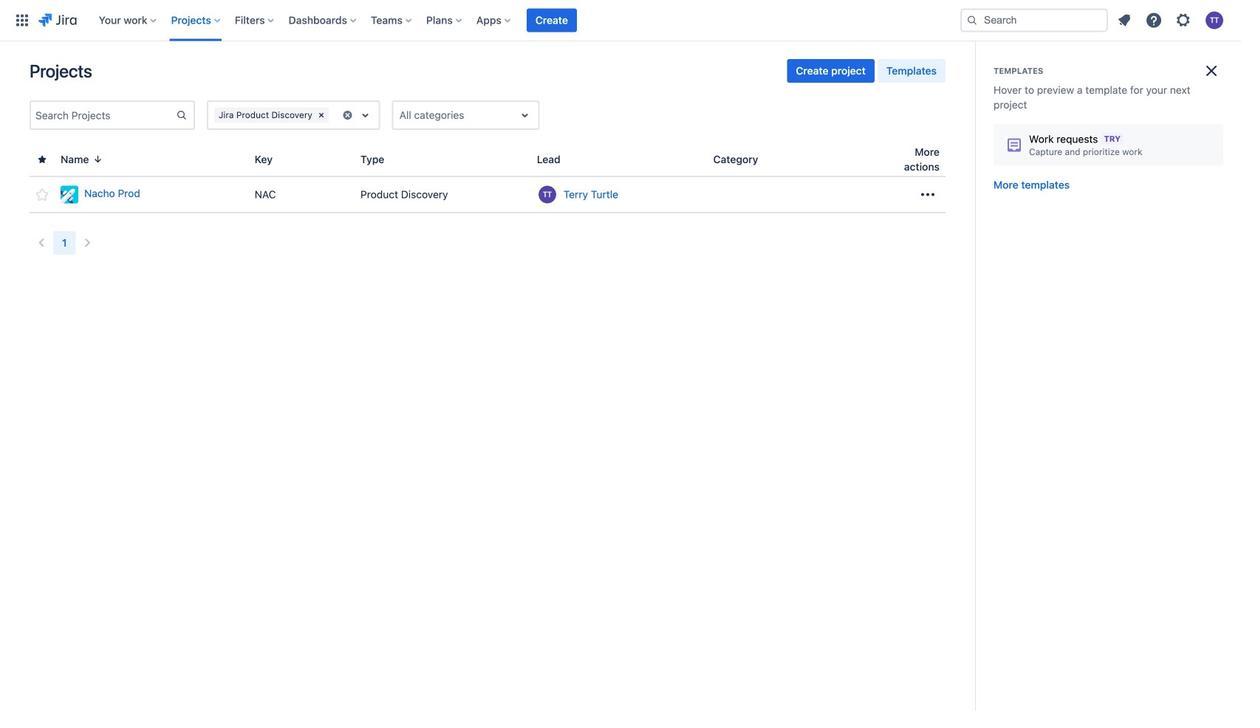 Task type: describe. For each thing, give the bounding box(es) containing it.
clear image
[[315, 109, 327, 121]]

Search field
[[961, 8, 1109, 32]]

1 open image from the left
[[357, 106, 374, 124]]

previous image
[[33, 234, 50, 252]]

Search Projects text field
[[31, 105, 176, 126]]



Task type: locate. For each thing, give the bounding box(es) containing it.
settings image
[[1175, 11, 1193, 29]]

primary element
[[9, 0, 949, 41]]

open image
[[357, 106, 374, 124], [516, 106, 534, 124]]

group
[[787, 59, 946, 83]]

search image
[[967, 14, 978, 26]]

banner
[[0, 0, 1242, 41]]

star nacho prod image
[[33, 186, 51, 204]]

more image
[[919, 186, 937, 204]]

clear image
[[342, 109, 354, 121]]

next image
[[79, 234, 96, 252]]

2 open image from the left
[[516, 106, 534, 124]]

close image
[[1203, 62, 1221, 80]]

None text field
[[400, 108, 402, 123]]

help image
[[1145, 11, 1163, 29]]

0 horizontal spatial open image
[[357, 106, 374, 124]]

appswitcher icon image
[[13, 11, 31, 29]]

notifications image
[[1116, 11, 1134, 29]]

1 horizontal spatial open image
[[516, 106, 534, 124]]

your profile and settings image
[[1206, 11, 1224, 29]]

jira image
[[38, 11, 77, 29], [38, 11, 77, 29]]



Task type: vqa. For each thing, say whether or not it's contained in the screenshot.
Privacy
no



